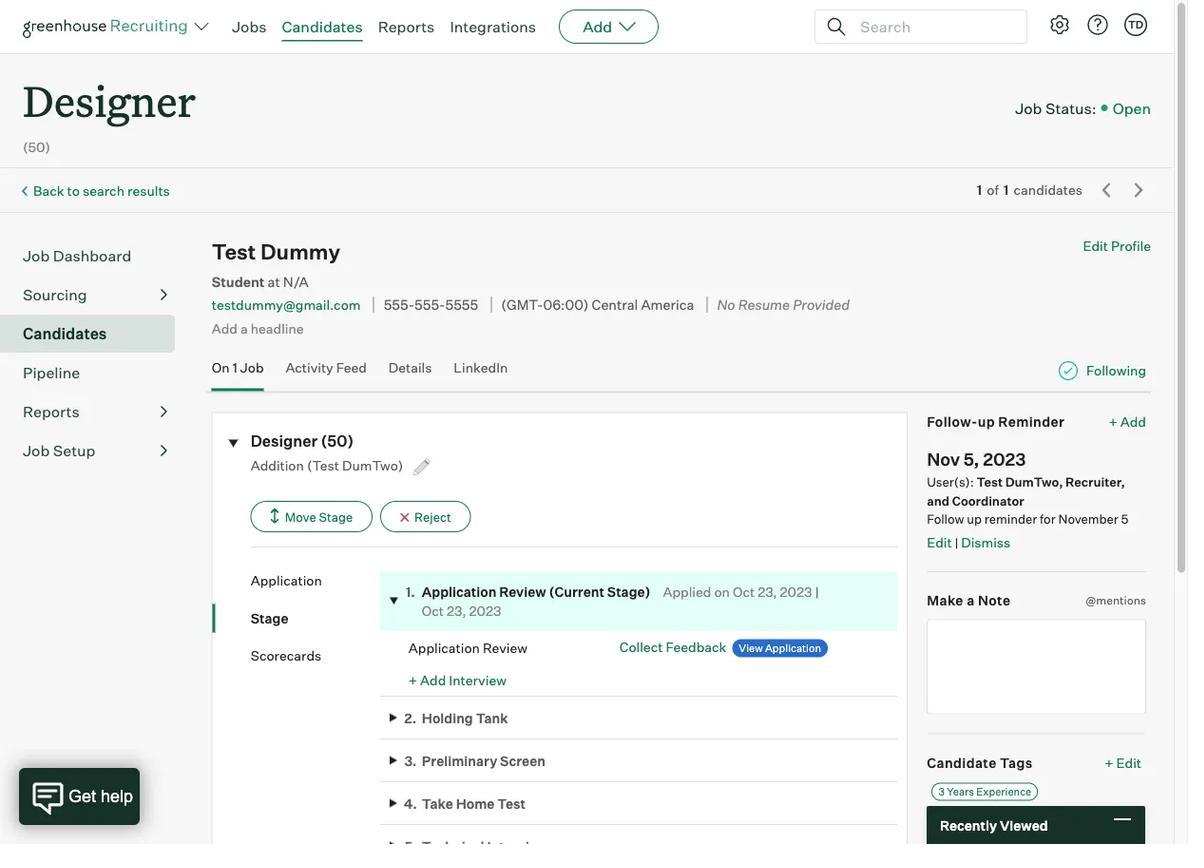 Task type: locate. For each thing, give the bounding box(es) containing it.
1 vertical spatial up
[[967, 512, 982, 527]]

1 vertical spatial stage
[[251, 610, 289, 627]]

0 horizontal spatial designer
[[23, 72, 196, 128]]

testdummy@gmail.com
[[212, 297, 361, 313]]

0 vertical spatial candidates link
[[282, 17, 363, 36]]

addition
[[251, 457, 304, 474]]

1 vertical spatial edit
[[927, 534, 952, 551]]

view application link
[[732, 639, 828, 657]]

(current
[[549, 584, 604, 600]]

and
[[927, 493, 950, 508]]

555-555-5555
[[384, 296, 478, 313]]

job inside job dashboard link
[[23, 246, 50, 265]]

test inside test dumtwo, recruiter, and coordinator
[[977, 474, 1003, 490]]

0 horizontal spatial candidates
[[23, 324, 107, 343]]

1 vertical spatial candidates
[[23, 324, 107, 343]]

a left note
[[967, 592, 975, 609]]

collect
[[620, 639, 663, 656]]

review left (current
[[499, 584, 546, 600]]

linkedin link
[[454, 359, 508, 387]]

1 vertical spatial |
[[815, 584, 819, 600]]

oct right on
[[733, 584, 755, 600]]

0 vertical spatial reports link
[[378, 17, 435, 36]]

0 vertical spatial 2023
[[983, 448, 1026, 470]]

0 vertical spatial stage
[[319, 509, 353, 524]]

2 555- from the left
[[415, 296, 445, 313]]

job dashboard link
[[23, 244, 167, 267]]

on
[[714, 584, 730, 600]]

0 horizontal spatial test
[[212, 239, 256, 265]]

@mentions
[[1086, 593, 1146, 608]]

application right the "view" at the bottom of page
[[765, 642, 821, 655]]

| right edit link
[[955, 535, 959, 551]]

+ add link
[[1109, 412, 1146, 431]]

1 horizontal spatial candidates
[[282, 17, 363, 36]]

0 horizontal spatial edit
[[927, 534, 952, 551]]

stage inside "button"
[[319, 509, 353, 524]]

1 horizontal spatial |
[[955, 535, 959, 551]]

555- up details
[[415, 296, 445, 313]]

holding
[[422, 710, 473, 726]]

addition (test dumtwo)
[[251, 457, 406, 474]]

headline
[[251, 320, 304, 336]]

test right home
[[497, 795, 526, 812]]

job dashboard
[[23, 246, 131, 265]]

+ down 'following'
[[1109, 413, 1118, 430]]

0 horizontal spatial reports link
[[23, 400, 167, 423]]

application up + add interview
[[409, 639, 480, 656]]

stage right move
[[319, 509, 353, 524]]

0 vertical spatial reports
[[378, 17, 435, 36]]

1 of 1 candidates
[[977, 182, 1083, 198]]

1 horizontal spatial stage
[[319, 509, 353, 524]]

0 vertical spatial +
[[1109, 413, 1118, 430]]

2 vertical spatial +
[[1105, 754, 1114, 771]]

up inside follow up reminder for november 5 edit | dismiss
[[967, 512, 982, 527]]

1 left of
[[977, 182, 982, 198]]

edit link
[[927, 534, 952, 551]]

candidate tags
[[927, 754, 1033, 771]]

edit
[[1083, 238, 1108, 254], [927, 534, 952, 551], [1117, 754, 1142, 771]]

reports left integrations
[[378, 17, 435, 36]]

1 right of
[[1004, 182, 1009, 198]]

make
[[927, 592, 964, 609]]

on
[[212, 359, 230, 376]]

2 horizontal spatial edit
[[1117, 754, 1142, 771]]

greenhouse recruiting image
[[23, 15, 194, 38]]

reports link left integrations
[[378, 17, 435, 36]]

central
[[592, 296, 638, 313]]

stage)
[[607, 584, 651, 600]]

+ for + edit
[[1105, 754, 1114, 771]]

a left headline
[[240, 320, 248, 336]]

(gmt-06:00) central america
[[501, 296, 694, 313]]

+ up 2.
[[409, 672, 417, 688]]

a
[[240, 320, 248, 336], [967, 592, 975, 609]]

2023 up application review
[[469, 602, 501, 619]]

resume
[[738, 296, 790, 313]]

1 right on
[[233, 359, 237, 376]]

designer up addition
[[251, 432, 318, 451]]

n/a
[[283, 273, 309, 290]]

2023 up view application
[[780, 584, 812, 600]]

oct up application review
[[422, 602, 444, 619]]

following link
[[1087, 361, 1146, 380]]

2 vertical spatial 2023
[[469, 602, 501, 619]]

test up student
[[212, 239, 256, 265]]

november
[[1059, 512, 1119, 527]]

job
[[1015, 98, 1042, 117], [23, 246, 50, 265], [240, 359, 264, 376], [23, 441, 50, 460]]

4. take home test
[[404, 795, 526, 812]]

0 vertical spatial |
[[955, 535, 959, 551]]

0 horizontal spatial |
[[815, 584, 819, 600]]

2.
[[404, 710, 417, 726]]

0 vertical spatial (50)
[[23, 139, 50, 156]]

1 horizontal spatial designer
[[251, 432, 318, 451]]

up down coordinator
[[967, 512, 982, 527]]

candidates link
[[282, 17, 363, 36], [23, 322, 167, 345]]

+ right tags
[[1105, 754, 1114, 771]]

candidates link right jobs link
[[282, 17, 363, 36]]

(test
[[307, 457, 339, 474]]

1 horizontal spatial 23,
[[758, 584, 777, 600]]

activity
[[286, 359, 333, 376]]

1
[[977, 182, 982, 198], [1004, 182, 1009, 198], [233, 359, 237, 376]]

configure image
[[1049, 13, 1071, 36]]

1 vertical spatial 2023
[[780, 584, 812, 600]]

test for dumtwo,
[[977, 474, 1003, 490]]

reports
[[378, 17, 435, 36], [23, 402, 80, 421]]

1 vertical spatial (50)
[[321, 432, 354, 451]]

0 vertical spatial up
[[978, 413, 995, 430]]

jobs link
[[232, 17, 267, 36]]

stage up scorecards
[[251, 610, 289, 627]]

job for job setup
[[23, 441, 50, 460]]

1 vertical spatial oct
[[422, 602, 444, 619]]

test inside test dummy student at n/a
[[212, 239, 256, 265]]

back to search results link
[[33, 182, 170, 199]]

0 vertical spatial candidates
[[282, 17, 363, 36]]

provided
[[793, 296, 850, 313]]

+ for + add
[[1109, 413, 1118, 430]]

0 horizontal spatial a
[[240, 320, 248, 336]]

follow
[[927, 512, 964, 527]]

2023 right 5,
[[983, 448, 1026, 470]]

application link
[[251, 571, 380, 590]]

up
[[978, 413, 995, 430], [967, 512, 982, 527]]

testdummy@gmail.com link
[[212, 297, 361, 313]]

+
[[1109, 413, 1118, 430], [409, 672, 417, 688], [1105, 754, 1114, 771]]

job inside job setup link
[[23, 441, 50, 460]]

job left setup
[[23, 441, 50, 460]]

5555
[[445, 296, 478, 313]]

555- left 5555
[[384, 296, 415, 313]]

reports down pipeline
[[23, 402, 80, 421]]

candidates link down sourcing link
[[23, 322, 167, 345]]

job right on
[[240, 359, 264, 376]]

1 horizontal spatial a
[[967, 592, 975, 609]]

review up 'interview'
[[483, 639, 528, 656]]

stage
[[319, 509, 353, 524], [251, 610, 289, 627]]

1 vertical spatial a
[[967, 592, 975, 609]]

designer down greenhouse recruiting image
[[23, 72, 196, 128]]

edit profile link
[[1083, 238, 1151, 254]]

1 horizontal spatial reports
[[378, 17, 435, 36]]

status:
[[1046, 98, 1097, 117]]

0 horizontal spatial (50)
[[23, 139, 50, 156]]

1 vertical spatial reports
[[23, 402, 80, 421]]

no resume provided
[[717, 296, 850, 313]]

0 horizontal spatial candidates link
[[23, 322, 167, 345]]

1 vertical spatial 23,
[[447, 602, 466, 619]]

job for job status:
[[1015, 98, 1042, 117]]

1 horizontal spatial candidates link
[[282, 17, 363, 36]]

application up stage link
[[251, 572, 322, 589]]

jobs
[[232, 17, 267, 36]]

job left status:
[[1015, 98, 1042, 117]]

1 vertical spatial candidates link
[[23, 322, 167, 345]]

1 vertical spatial test
[[977, 474, 1003, 490]]

candidates down sourcing
[[23, 324, 107, 343]]

add
[[583, 17, 612, 36], [212, 320, 238, 336], [1121, 413, 1146, 430], [420, 672, 446, 688]]

integrations
[[450, 17, 536, 36]]

1 horizontal spatial (50)
[[321, 432, 354, 451]]

job up sourcing
[[23, 246, 50, 265]]

designer
[[23, 72, 196, 128], [251, 432, 318, 451]]

0 vertical spatial a
[[240, 320, 248, 336]]

1 vertical spatial +
[[409, 672, 417, 688]]

nov 5, 2023
[[927, 448, 1026, 470]]

(50) up addition (test dumtwo)
[[321, 432, 354, 451]]

0 vertical spatial review
[[499, 584, 546, 600]]

1 horizontal spatial oct
[[733, 584, 755, 600]]

preliminary
[[422, 752, 497, 769]]

test up coordinator
[[977, 474, 1003, 490]]

1 555- from the left
[[384, 296, 415, 313]]

23, up application review
[[447, 602, 466, 619]]

follow-
[[927, 413, 978, 430]]

scorecards
[[251, 647, 322, 664]]

1 vertical spatial designer
[[251, 432, 318, 451]]

0 vertical spatial edit
[[1083, 238, 1108, 254]]

follow up reminder for november 5 edit | dismiss
[[927, 512, 1129, 551]]

23, right on
[[758, 584, 777, 600]]

reports link down pipeline link
[[23, 400, 167, 423]]

details link
[[389, 359, 432, 387]]

(50) up back
[[23, 139, 50, 156]]

tank
[[476, 710, 508, 726]]

0 vertical spatial test
[[212, 239, 256, 265]]

@mentions link
[[1086, 591, 1146, 610]]

2 vertical spatial test
[[497, 795, 526, 812]]

candidates inside 'link'
[[23, 324, 107, 343]]

0 vertical spatial designer
[[23, 72, 196, 128]]

follow-up reminder
[[927, 413, 1065, 430]]

up up nov 5, 2023
[[978, 413, 995, 430]]

for
[[1040, 512, 1056, 527]]

integrations link
[[450, 17, 536, 36]]

candidates right jobs link
[[282, 17, 363, 36]]

None text field
[[927, 619, 1146, 715]]

| up view application
[[815, 584, 819, 600]]

screen
[[500, 752, 546, 769]]

coordinator
[[952, 493, 1024, 508]]

|
[[955, 535, 959, 551], [815, 584, 819, 600]]

2 horizontal spatial test
[[977, 474, 1003, 490]]



Task type: describe. For each thing, give the bounding box(es) containing it.
on 1 job
[[212, 359, 264, 376]]

interview
[[449, 672, 507, 688]]

recently viewed
[[940, 817, 1048, 833]]

scorecards link
[[251, 647, 380, 665]]

candidate
[[927, 754, 997, 771]]

job setup link
[[23, 439, 167, 462]]

0 horizontal spatial 23,
[[447, 602, 466, 619]]

4.
[[404, 795, 417, 812]]

1 horizontal spatial 1
[[977, 182, 982, 198]]

add a headline
[[212, 320, 304, 336]]

1 horizontal spatial reports link
[[378, 17, 435, 36]]

home
[[456, 795, 495, 812]]

application right 1.
[[422, 584, 497, 600]]

dumtwo,
[[1006, 474, 1063, 490]]

1.
[[406, 584, 415, 600]]

1 vertical spatial reports link
[[23, 400, 167, 423]]

experience
[[977, 785, 1032, 798]]

(gmt-
[[501, 296, 543, 313]]

dummy
[[260, 239, 340, 265]]

nov
[[927, 448, 960, 470]]

pipeline link
[[23, 361, 167, 384]]

td
[[1128, 18, 1144, 31]]

feed
[[336, 359, 367, 376]]

3 years experience
[[938, 785, 1032, 798]]

a for make
[[967, 592, 975, 609]]

tags
[[1000, 754, 1033, 771]]

linkedin
[[454, 359, 508, 376]]

add inside popup button
[[583, 17, 612, 36]]

0 horizontal spatial 2023
[[469, 602, 501, 619]]

3. preliminary screen
[[404, 752, 546, 769]]

feedback
[[666, 639, 727, 656]]

up for follow-
[[978, 413, 995, 430]]

search
[[83, 182, 125, 199]]

results
[[127, 182, 170, 199]]

2 horizontal spatial 2023
[[983, 448, 1026, 470]]

2 vertical spatial edit
[[1117, 754, 1142, 771]]

edit profile
[[1083, 238, 1151, 254]]

+ add interview link
[[409, 672, 507, 688]]

edit inside follow up reminder for november 5 edit | dismiss
[[927, 534, 952, 551]]

designer link
[[23, 53, 196, 132]]

reject button
[[380, 501, 471, 532]]

2 horizontal spatial 1
[[1004, 182, 1009, 198]]

back
[[33, 182, 64, 199]]

view
[[739, 642, 763, 655]]

06:00)
[[543, 296, 589, 313]]

take
[[422, 795, 453, 812]]

dismiss link
[[961, 534, 1011, 551]]

candidates
[[1014, 182, 1083, 198]]

designer for designer (50)
[[251, 432, 318, 451]]

make a note
[[927, 592, 1011, 609]]

move
[[285, 509, 316, 524]]

0 vertical spatial 23,
[[758, 584, 777, 600]]

following
[[1087, 362, 1146, 379]]

activity feed link
[[286, 359, 367, 387]]

back to search results
[[33, 182, 170, 199]]

dashboard
[[53, 246, 131, 265]]

applied
[[663, 584, 711, 600]]

3 years experience link
[[932, 783, 1038, 801]]

designer for designer
[[23, 72, 196, 128]]

1 horizontal spatial 2023
[[780, 584, 812, 600]]

stage link
[[251, 609, 380, 628]]

3.
[[404, 752, 417, 769]]

designer (50)
[[251, 432, 354, 451]]

to
[[67, 182, 80, 199]]

activity feed
[[286, 359, 367, 376]]

+ edit link
[[1100, 750, 1146, 776]]

3
[[938, 785, 945, 798]]

recruiter,
[[1066, 474, 1125, 490]]

0 horizontal spatial 1
[[233, 359, 237, 376]]

0 horizontal spatial reports
[[23, 402, 80, 421]]

reminder
[[985, 512, 1037, 527]]

+ for + add interview
[[409, 672, 417, 688]]

5
[[1121, 512, 1129, 527]]

0 horizontal spatial oct
[[422, 602, 444, 619]]

open
[[1113, 98, 1151, 117]]

| inside follow up reminder for november 5 edit | dismiss
[[955, 535, 959, 551]]

student
[[212, 273, 265, 290]]

applied on  oct 23, 2023 | oct 23, 2023
[[422, 584, 819, 619]]

view application
[[739, 642, 821, 655]]

job setup
[[23, 441, 95, 460]]

job inside on 1 job link
[[240, 359, 264, 376]]

job status:
[[1015, 98, 1097, 117]]

test dumtwo, recruiter, and coordinator
[[927, 474, 1125, 508]]

pipeline
[[23, 363, 80, 382]]

reminder
[[999, 413, 1065, 430]]

on 1 job link
[[212, 359, 264, 387]]

Search text field
[[856, 13, 1010, 40]]

1 vertical spatial review
[[483, 639, 528, 656]]

+ add interview
[[409, 672, 507, 688]]

collect feedback
[[620, 639, 727, 656]]

0 vertical spatial oct
[[733, 584, 755, 600]]

5,
[[964, 448, 980, 470]]

test for dummy
[[212, 239, 256, 265]]

a for add
[[240, 320, 248, 336]]

+ add
[[1109, 413, 1146, 430]]

1 horizontal spatial edit
[[1083, 238, 1108, 254]]

up for follow
[[967, 512, 982, 527]]

2. holding tank
[[404, 710, 508, 726]]

1 horizontal spatial test
[[497, 795, 526, 812]]

dumtwo)
[[342, 457, 403, 474]]

job for job dashboard
[[23, 246, 50, 265]]

viewed
[[1000, 817, 1048, 833]]

test dummy student at n/a
[[212, 239, 340, 290]]

profile
[[1111, 238, 1151, 254]]

td button
[[1125, 13, 1147, 36]]

td button
[[1121, 10, 1151, 40]]

dismiss
[[961, 534, 1011, 551]]

| inside 'applied on  oct 23, 2023 | oct 23, 2023'
[[815, 584, 819, 600]]

+ edit
[[1105, 754, 1142, 771]]

collect feedback link
[[620, 639, 727, 656]]

0 horizontal spatial stage
[[251, 610, 289, 627]]



Task type: vqa. For each thing, say whether or not it's contained in the screenshot.


